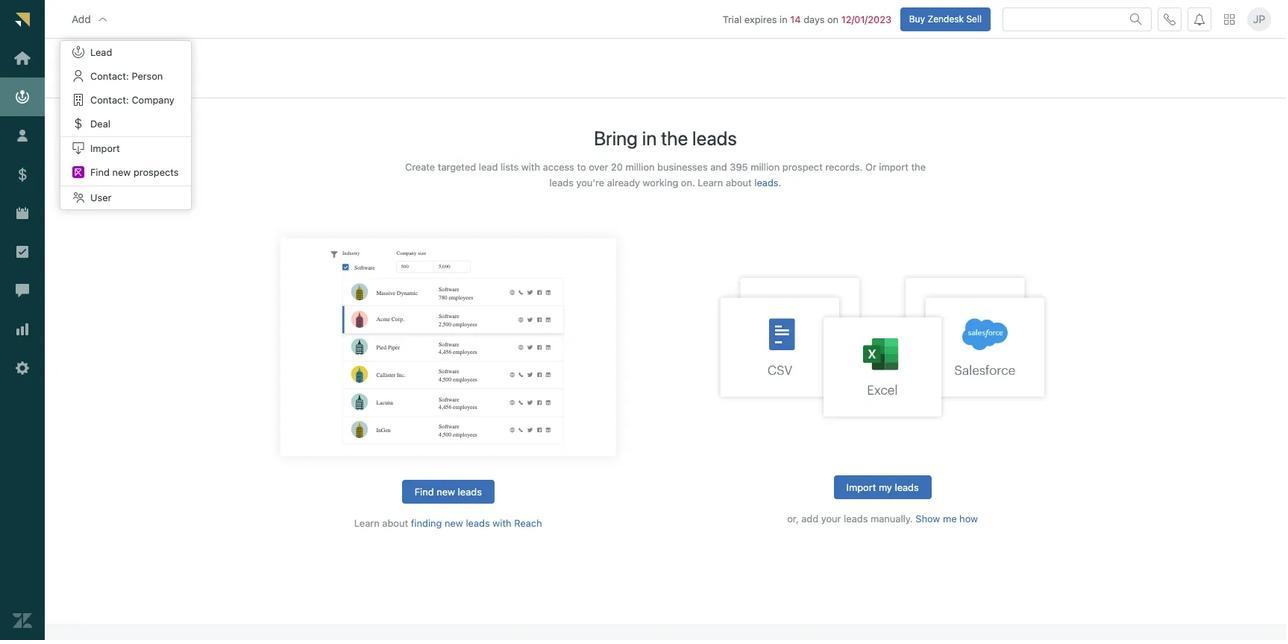 Task type: locate. For each thing, give the bounding box(es) containing it.
1 horizontal spatial find
[[415, 486, 434, 498]]

leads inside 'button'
[[895, 482, 919, 494]]

1 vertical spatial in
[[642, 127, 657, 149]]

in
[[780, 13, 788, 25], [642, 127, 657, 149]]

395
[[730, 161, 748, 173]]

1 horizontal spatial in
[[780, 13, 788, 25]]

1 vertical spatial contact:
[[90, 94, 129, 106]]

leads
[[692, 127, 737, 149], [549, 177, 574, 189], [895, 482, 919, 494], [458, 486, 482, 498], [844, 513, 868, 525], [466, 518, 490, 530]]

million up "leads."
[[751, 161, 780, 173]]

1 horizontal spatial the
[[911, 161, 926, 173]]

learn left finding
[[354, 518, 380, 530]]

0 vertical spatial new
[[112, 166, 131, 178]]

leads down find new leads button
[[466, 518, 490, 530]]

12/01/2023
[[841, 13, 891, 25]]

over
[[589, 161, 608, 173]]

1 vertical spatial find
[[415, 486, 434, 498]]

about down 395
[[726, 177, 752, 189]]

in left the 14
[[780, 13, 788, 25]]

person
[[132, 70, 163, 82]]

find up finding
[[415, 486, 434, 498]]

learn down and
[[698, 177, 723, 189]]

0 horizontal spatial with
[[493, 518, 511, 530]]

the right import in the top right of the page
[[911, 161, 926, 173]]

leads. link
[[754, 177, 781, 190]]

new right finding
[[445, 518, 463, 530]]

0 horizontal spatial about
[[382, 518, 408, 530]]

1 million from the left
[[626, 161, 655, 173]]

leads up the finding new leads with reach link
[[458, 486, 482, 498]]

deals image
[[72, 118, 84, 130]]

with right lists
[[521, 161, 540, 173]]

trial expires in 14 days on 12/01/2023
[[723, 13, 891, 25]]

create
[[405, 161, 435, 173]]

and
[[710, 161, 727, 173]]

list
[[136, 49, 153, 59]]

the
[[661, 127, 688, 149], [911, 161, 926, 173]]

1 vertical spatial import
[[846, 482, 876, 494]]

leads inside create targeted lead lists with access to over 20 million businesses and 395 million prospect records. or import the leads you're already working on. learn about
[[549, 177, 574, 189]]

0 vertical spatial contact:
[[90, 70, 129, 82]]

million up already
[[626, 161, 655, 173]]

contact: up "deal"
[[90, 94, 129, 106]]

lists
[[500, 161, 519, 173]]

new up learn about finding new leads with reach
[[436, 486, 455, 498]]

contact:
[[90, 70, 129, 82], [90, 94, 129, 106]]

bring in the leads
[[594, 127, 737, 149]]

import my leads button
[[834, 476, 932, 500]]

contact: down the working
[[90, 70, 129, 82]]

businesses
[[657, 161, 708, 173]]

0 vertical spatial learn
[[698, 177, 723, 189]]

import for import
[[90, 142, 120, 154]]

0 vertical spatial import
[[90, 142, 120, 154]]

1 vertical spatial about
[[382, 518, 408, 530]]

jp button
[[1247, 7, 1271, 31]]

1 horizontal spatial learn
[[698, 177, 723, 189]]

0 vertical spatial about
[[726, 177, 752, 189]]

add
[[72, 12, 91, 25]]

0 vertical spatial find
[[90, 166, 110, 178]]

14
[[790, 13, 801, 25]]

contact: for contact: person
[[90, 70, 129, 82]]

user
[[90, 191, 111, 203]]

20
[[611, 161, 623, 173]]

leads right my
[[895, 482, 919, 494]]

show
[[915, 513, 940, 525]]

working
[[94, 49, 134, 59]]

with
[[521, 161, 540, 173], [493, 518, 511, 530]]

1 vertical spatial new
[[436, 486, 455, 498]]

1 horizontal spatial about
[[726, 177, 752, 189]]

import for import my leads
[[846, 482, 876, 494]]

find inside button
[[415, 486, 434, 498]]

0 horizontal spatial in
[[642, 127, 657, 149]]

find for find new prospects
[[90, 166, 110, 178]]

contact: company
[[90, 94, 174, 106]]

with inside create targeted lead lists with access to over 20 million businesses and 395 million prospect records. or import the leads you're already working on. learn about
[[521, 161, 540, 173]]

0 horizontal spatial learn
[[354, 518, 380, 530]]

how
[[959, 513, 978, 525]]

new
[[112, 166, 131, 178], [436, 486, 455, 498], [445, 518, 463, 530]]

import inside import my leads 'button'
[[846, 482, 876, 494]]

new inside find new leads button
[[436, 486, 455, 498]]

the up businesses
[[661, 127, 688, 149]]

in right bring
[[642, 127, 657, 149]]

buy
[[909, 13, 925, 24]]

leads down access at the top
[[549, 177, 574, 189]]

on.
[[681, 177, 695, 189]]

1 horizontal spatial import
[[846, 482, 876, 494]]

learn
[[698, 177, 723, 189], [354, 518, 380, 530]]

find
[[90, 166, 110, 178], [415, 486, 434, 498]]

1 vertical spatial the
[[911, 161, 926, 173]]

import down "deal"
[[90, 142, 120, 154]]

1 horizontal spatial million
[[751, 161, 780, 173]]

0 vertical spatial in
[[780, 13, 788, 25]]

0 horizontal spatial import
[[90, 142, 120, 154]]

2 contact: from the top
[[90, 94, 129, 106]]

million
[[626, 161, 655, 173], [751, 161, 780, 173]]

None field
[[1012, 12, 1121, 26]]

find right "reach fill" icon on the top of the page
[[90, 166, 110, 178]]

1 vertical spatial learn
[[354, 518, 380, 530]]

me
[[943, 513, 957, 525]]

0 vertical spatial with
[[521, 161, 540, 173]]

about left finding
[[382, 518, 408, 530]]

import my leads
[[846, 482, 919, 494]]

or, add your leads manually. show me how
[[787, 513, 978, 525]]

1 horizontal spatial with
[[521, 161, 540, 173]]

leads up and
[[692, 127, 737, 149]]

new left prospects
[[112, 166, 131, 178]]

contacts image
[[72, 70, 84, 82]]

bring
[[594, 127, 638, 149]]

0 horizontal spatial the
[[661, 127, 688, 149]]

learn about finding new leads with reach
[[354, 518, 542, 530]]

the inside create targeted lead lists with access to over 20 million businesses and 395 million prospect records. or import the leads you're already working on. learn about
[[911, 161, 926, 173]]

1 contact: from the top
[[90, 70, 129, 82]]

show me how link
[[915, 513, 978, 526]]

import left my
[[846, 482, 876, 494]]

0 horizontal spatial million
[[626, 161, 655, 173]]

already
[[607, 177, 640, 189]]

my
[[879, 482, 892, 494]]

on
[[827, 13, 839, 25]]

with left reach
[[493, 518, 511, 530]]

import
[[90, 142, 120, 154], [846, 482, 876, 494]]

reach fill image
[[72, 166, 84, 178]]

add button
[[60, 4, 121, 34]]

create targeted lead lists with access to over 20 million businesses and 395 million prospect records. or import the leads you're already working on. learn about
[[405, 161, 926, 189]]

0 horizontal spatial find
[[90, 166, 110, 178]]

about
[[726, 177, 752, 189], [382, 518, 408, 530]]



Task type: vqa. For each thing, say whether or not it's contained in the screenshot.
Find new leads button
yes



Task type: describe. For each thing, give the bounding box(es) containing it.
deal
[[90, 118, 110, 130]]

targeted
[[438, 161, 476, 173]]

buy zendesk sell button
[[900, 7, 991, 31]]

leads image
[[72, 46, 84, 58]]

expires
[[744, 13, 777, 25]]

1 vertical spatial with
[[493, 518, 511, 530]]

building image
[[72, 94, 84, 106]]

to
[[577, 161, 586, 173]]

finding
[[411, 518, 442, 530]]

zendesk products image
[[1224, 14, 1235, 24]]

working list leads
[[94, 49, 153, 79]]

new for leads
[[436, 486, 455, 498]]

find for find new leads
[[415, 486, 434, 498]]

or
[[865, 161, 876, 173]]

access
[[543, 161, 574, 173]]

working
[[643, 177, 678, 189]]

2 vertical spatial new
[[445, 518, 463, 530]]

chevron up image
[[97, 13, 109, 25]]

manually.
[[871, 513, 913, 525]]

jp
[[1253, 13, 1265, 25]]

bell image
[[1194, 13, 1205, 25]]

contact: person
[[90, 70, 163, 82]]

days
[[804, 13, 825, 25]]

trial
[[723, 13, 742, 25]]

add
[[801, 513, 818, 525]]

company
[[132, 94, 174, 106]]

import
[[879, 161, 908, 173]]

find new leads
[[415, 486, 482, 498]]

search image
[[1130, 13, 1142, 25]]

your
[[821, 513, 841, 525]]

reach
[[514, 518, 542, 530]]

contact: for contact: company
[[90, 94, 129, 106]]

prospect
[[782, 161, 823, 173]]

leads inside button
[[458, 486, 482, 498]]

zendesk image
[[13, 612, 32, 631]]

leads right your on the bottom right of the page
[[844, 513, 868, 525]]

you're
[[576, 177, 604, 189]]

zendesk
[[928, 13, 964, 24]]

records.
[[825, 161, 863, 173]]

prospects
[[133, 166, 179, 178]]

0 vertical spatial the
[[661, 127, 688, 149]]

about inside create targeted lead lists with access to over 20 million businesses and 395 million prospect records. or import the leads you're already working on. learn about
[[726, 177, 752, 189]]

sell
[[966, 13, 982, 24]]

finding new leads with reach link
[[411, 518, 542, 531]]

or,
[[787, 513, 799, 525]]

find new prospects
[[90, 166, 179, 178]]

lead
[[479, 161, 498, 173]]

import image
[[72, 142, 84, 154]]

calls image
[[1164, 13, 1176, 25]]

lead
[[90, 46, 112, 58]]

buy zendesk sell
[[909, 13, 982, 24]]

leads.
[[754, 177, 781, 189]]

2 million from the left
[[751, 161, 780, 173]]

new for prospects
[[112, 166, 131, 178]]

find new leads button
[[402, 481, 494, 504]]

leads
[[94, 59, 139, 79]]

learn inside create targeted lead lists with access to over 20 million businesses and 395 million prospect records. or import the leads you're already working on. learn about
[[698, 177, 723, 189]]

collaborators image
[[72, 191, 84, 203]]



